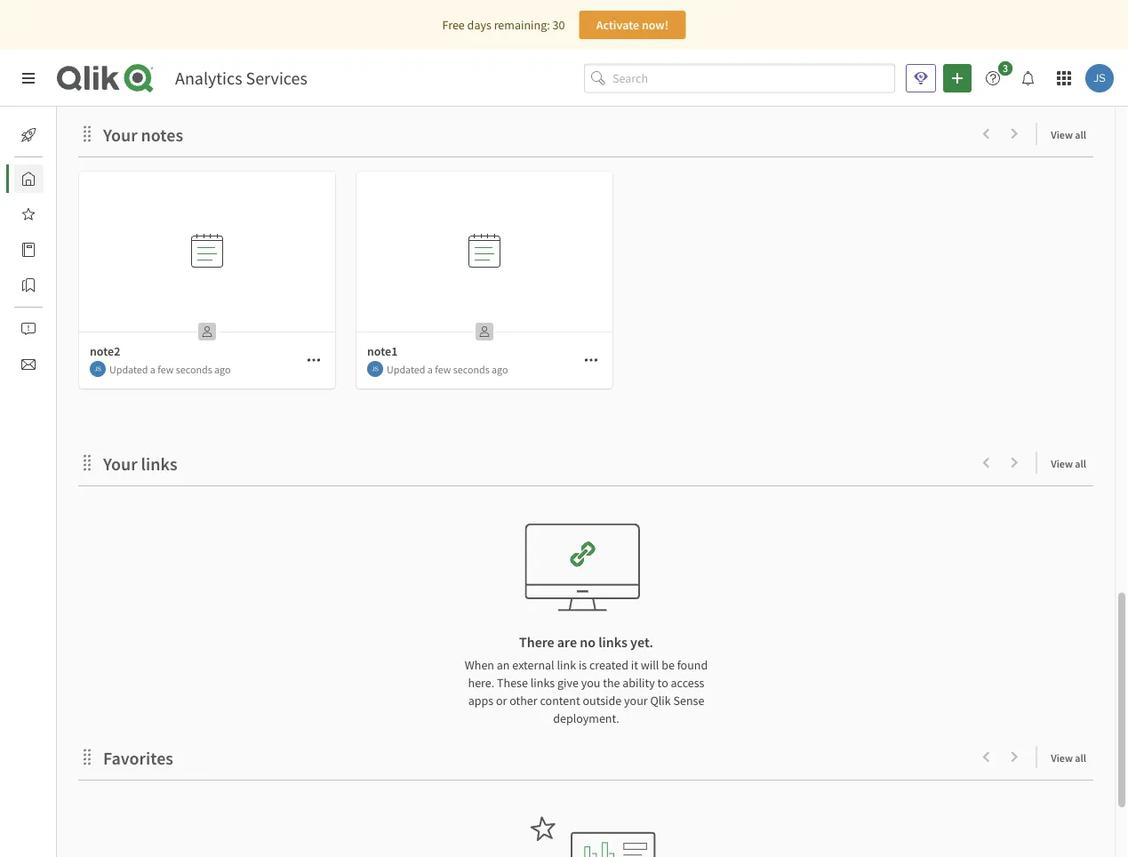 Task type: vqa. For each thing, say whether or not it's contained in the screenshot.
or
yes



Task type: locate. For each thing, give the bounding box(es) containing it.
main content containing your notes
[[50, 0, 1129, 857]]

move collection image left the favorites
[[78, 748, 96, 766]]

2 ago from the left
[[492, 362, 508, 376]]

2 vertical spatial links
[[531, 675, 555, 691]]

remaining:
[[494, 17, 550, 33]]

0 vertical spatial all
[[1075, 128, 1087, 141]]

1 horizontal spatial updated a few seconds ago
[[387, 362, 508, 376]]

john smith element down note2
[[90, 361, 106, 377]]

1 horizontal spatial john smith element
[[367, 361, 383, 377]]

add new image
[[951, 71, 965, 85]]

move collection image for favorites
[[78, 748, 96, 766]]

1 horizontal spatial ago
[[492, 362, 508, 376]]

is
[[579, 657, 587, 673]]

created
[[590, 657, 629, 673]]

1 horizontal spatial a
[[428, 362, 433, 376]]

1 horizontal spatial few
[[435, 362, 451, 376]]

0 vertical spatial move collection image
[[78, 454, 96, 472]]

seconds
[[176, 362, 212, 376], [453, 362, 490, 376]]

1 vertical spatial move collection image
[[78, 748, 96, 766]]

0 horizontal spatial john smith element
[[90, 361, 106, 377]]

1 horizontal spatial updated
[[387, 362, 426, 376]]

2 vertical spatial view
[[1051, 751, 1073, 765]]

main content
[[50, 0, 1129, 857]]

0 horizontal spatial ago
[[214, 362, 231, 376]]

home
[[57, 171, 88, 187]]

ask insight advisor image
[[914, 71, 928, 85]]

move collection image
[[78, 454, 96, 472], [78, 748, 96, 766]]

your
[[103, 124, 138, 146], [103, 453, 138, 475]]

view all
[[1051, 128, 1087, 141], [1051, 457, 1087, 470], [1051, 751, 1087, 765]]

1 horizontal spatial seconds
[[453, 362, 490, 376]]

1 view all link from the top
[[1051, 123, 1094, 145]]

updated a few seconds ago down note2
[[109, 362, 231, 376]]

0 vertical spatial links
[[141, 453, 177, 475]]

1 personal element from the left
[[193, 317, 221, 346]]

all for notes
[[1075, 128, 1087, 141]]

more actions image
[[584, 353, 599, 367]]

john smith image
[[1086, 64, 1114, 92], [90, 361, 106, 377]]

2 vertical spatial all
[[1075, 751, 1087, 765]]

days
[[467, 17, 492, 33]]

analytics services
[[175, 67, 308, 89]]

2 personal element from the left
[[470, 317, 499, 346]]

2 view all link from the top
[[1051, 452, 1094, 474]]

2 move collection image from the top
[[78, 748, 96, 766]]

0 horizontal spatial a
[[150, 362, 156, 376]]

alerts image
[[21, 322, 36, 336]]

personal element
[[193, 317, 221, 346], [470, 317, 499, 346]]

2 view from the top
[[1051, 457, 1073, 470]]

searchbar element
[[584, 64, 896, 93]]

alerts link
[[14, 315, 87, 343]]

2 updated from the left
[[387, 362, 426, 376]]

2 updated a few seconds ago from the left
[[387, 362, 508, 376]]

john smith element down note1
[[367, 361, 383, 377]]

home image
[[21, 172, 36, 186]]

will
[[641, 657, 659, 673]]

subscriptions image
[[21, 358, 36, 372]]

1 view from the top
[[1051, 128, 1073, 141]]

1 few from the left
[[158, 362, 174, 376]]

move collection image
[[78, 125, 96, 143]]

1 vertical spatial links
[[599, 633, 628, 651]]

view
[[1051, 128, 1073, 141], [1051, 457, 1073, 470], [1051, 751, 1073, 765]]

all
[[1075, 128, 1087, 141], [1075, 457, 1087, 470], [1075, 751, 1087, 765]]

0 vertical spatial view all link
[[1051, 123, 1094, 145]]

1 a from the left
[[150, 362, 156, 376]]

1 horizontal spatial personal element
[[470, 317, 499, 346]]

favorites image
[[21, 207, 36, 221]]

activate now! link
[[579, 11, 686, 39]]

1 ago from the left
[[214, 362, 231, 376]]

1 updated a few seconds ago from the left
[[109, 362, 231, 376]]

1 vertical spatial john smith image
[[90, 361, 106, 377]]

seconds for note2
[[176, 362, 212, 376]]

1 view all from the top
[[1051, 128, 1087, 141]]

analytics services element
[[175, 67, 308, 89]]

1 updated from the left
[[109, 362, 148, 376]]

2 a from the left
[[428, 362, 433, 376]]

access
[[671, 675, 705, 691]]

activate now!
[[596, 17, 669, 33]]

ago
[[214, 362, 231, 376], [492, 362, 508, 376]]

apps
[[468, 693, 494, 709]]

other
[[510, 693, 538, 709]]

updated a few seconds ago down note1
[[387, 362, 508, 376]]

the
[[603, 675, 620, 691]]

analytics
[[175, 67, 242, 89]]

john smith element for note2
[[90, 361, 106, 377]]

3
[[1003, 61, 1009, 75]]

john smith element
[[90, 361, 106, 377], [367, 361, 383, 377]]

1 vertical spatial your
[[103, 453, 138, 475]]

3 view all from the top
[[1051, 751, 1087, 765]]

0 vertical spatial view all
[[1051, 128, 1087, 141]]

1 vertical spatial all
[[1075, 457, 1087, 470]]

0 vertical spatial view
[[1051, 128, 1073, 141]]

1 vertical spatial view all
[[1051, 457, 1087, 470]]

links
[[141, 453, 177, 475], [599, 633, 628, 651], [531, 675, 555, 691]]

0 horizontal spatial updated a few seconds ago
[[109, 362, 231, 376]]

updated for note2
[[109, 362, 148, 376]]

1 horizontal spatial john smith image
[[1086, 64, 1114, 92]]

view all link
[[1051, 123, 1094, 145], [1051, 452, 1094, 474], [1051, 746, 1094, 768]]

1 vertical spatial view all link
[[1051, 452, 1094, 474]]

30
[[553, 17, 565, 33]]

2 few from the left
[[435, 362, 451, 376]]

catalog link
[[14, 236, 97, 264]]

2 view all from the top
[[1051, 457, 1087, 470]]

activate
[[596, 17, 640, 33]]

0 horizontal spatial personal element
[[193, 317, 221, 346]]

2 vertical spatial view all
[[1051, 751, 1087, 765]]

services
[[246, 67, 308, 89]]

0 horizontal spatial seconds
[[176, 362, 212, 376]]

2 all from the top
[[1075, 457, 1087, 470]]

ago for note2
[[214, 362, 231, 376]]

0 vertical spatial your
[[103, 124, 138, 146]]

1 move collection image from the top
[[78, 454, 96, 472]]

free days remaining: 30
[[443, 17, 565, 33]]

updated down note1
[[387, 362, 426, 376]]

found
[[677, 657, 708, 673]]

updated down note2
[[109, 362, 148, 376]]

a for note1
[[428, 362, 433, 376]]

2 vertical spatial view all link
[[1051, 746, 1094, 768]]

1 vertical spatial view
[[1051, 457, 1073, 470]]

updated
[[109, 362, 148, 376], [387, 362, 426, 376]]

view all link for links
[[1051, 452, 1094, 474]]

move collection image for your links
[[78, 454, 96, 472]]

2 seconds from the left
[[453, 362, 490, 376]]

0 horizontal spatial updated
[[109, 362, 148, 376]]

updated a few seconds ago
[[109, 362, 231, 376], [387, 362, 508, 376]]

2 john smith element from the left
[[367, 361, 383, 377]]

personal element for note1
[[470, 317, 499, 346]]

few
[[158, 362, 174, 376], [435, 362, 451, 376]]

move collection image left your links
[[78, 454, 96, 472]]

1 all from the top
[[1075, 128, 1087, 141]]

a
[[150, 362, 156, 376], [428, 362, 433, 376]]

or
[[496, 693, 507, 709]]

1 seconds from the left
[[176, 362, 212, 376]]

few for note2
[[158, 362, 174, 376]]

alerts
[[57, 321, 87, 337]]

0 horizontal spatial few
[[158, 362, 174, 376]]

1 john smith element from the left
[[90, 361, 106, 377]]



Task type: describe. For each thing, give the bounding box(es) containing it.
free
[[443, 17, 465, 33]]

your notes
[[103, 124, 183, 146]]

there
[[519, 633, 555, 651]]

3 view from the top
[[1051, 751, 1073, 765]]

view for notes
[[1051, 128, 1073, 141]]

note1
[[367, 343, 398, 359]]

view all for notes
[[1051, 128, 1087, 141]]

your links
[[103, 453, 177, 475]]

few for note1
[[435, 362, 451, 376]]

navigation pane element
[[0, 114, 97, 386]]

0 vertical spatial john smith image
[[1086, 64, 1114, 92]]

view for links
[[1051, 457, 1073, 470]]

collections image
[[21, 278, 36, 293]]

there are no links yet. when an external link is created it will be found here. these links give you the ability to access apps or other content outside your qlik sense deployment.
[[465, 633, 708, 727]]

content
[[540, 693, 580, 709]]

group 5 image
[[471, 0, 695, 8]]

a for note2
[[150, 362, 156, 376]]

seconds for note1
[[453, 362, 490, 376]]

favorites link
[[103, 747, 180, 770]]

1 horizontal spatial links
[[531, 675, 555, 691]]

your for your notes
[[103, 124, 138, 146]]

now!
[[642, 17, 669, 33]]

personal element for note2
[[193, 317, 221, 346]]

catalog
[[57, 242, 97, 258]]

3 button
[[979, 61, 1018, 92]]

deployment.
[[553, 711, 620, 727]]

your notes link
[[103, 124, 190, 146]]

getting started image
[[21, 128, 36, 142]]

2 horizontal spatial links
[[599, 633, 628, 651]]

john smith element for note1
[[367, 361, 383, 377]]

to
[[658, 675, 669, 691]]

ability
[[623, 675, 655, 691]]

link
[[557, 657, 576, 673]]

yet.
[[631, 633, 654, 651]]

when
[[465, 657, 494, 673]]

your for your links
[[103, 453, 138, 475]]

be
[[662, 657, 675, 673]]

are
[[557, 633, 577, 651]]

favorites
[[103, 747, 173, 770]]

it
[[631, 657, 638, 673]]

note2
[[90, 343, 120, 359]]

here.
[[468, 675, 495, 691]]

qlik
[[650, 693, 671, 709]]

view all link for notes
[[1051, 123, 1094, 145]]

more actions image
[[307, 353, 321, 367]]

you
[[581, 675, 601, 691]]

3 view all link from the top
[[1051, 746, 1094, 768]]

john smith image
[[367, 361, 383, 377]]

catalog image
[[21, 243, 36, 257]]

home link
[[14, 165, 88, 193]]

open sidebar menu image
[[21, 71, 36, 85]]

0 horizontal spatial john smith image
[[90, 361, 106, 377]]

notes
[[141, 124, 183, 146]]

updated for note1
[[387, 362, 426, 376]]

3 all from the top
[[1075, 751, 1087, 765]]

updated a few seconds ago for note2
[[109, 362, 231, 376]]

0 horizontal spatial links
[[141, 453, 177, 475]]

external
[[513, 657, 555, 673]]

view all for links
[[1051, 457, 1087, 470]]

no
[[580, 633, 596, 651]]

Search text field
[[613, 64, 896, 93]]

your
[[624, 693, 648, 709]]

these
[[497, 675, 528, 691]]

your links link
[[103, 453, 185, 475]]

give
[[558, 675, 579, 691]]

an
[[497, 657, 510, 673]]

updated a few seconds ago for note1
[[387, 362, 508, 376]]

sense
[[674, 693, 705, 709]]

ago for note1
[[492, 362, 508, 376]]

all for links
[[1075, 457, 1087, 470]]

outside
[[583, 693, 622, 709]]



